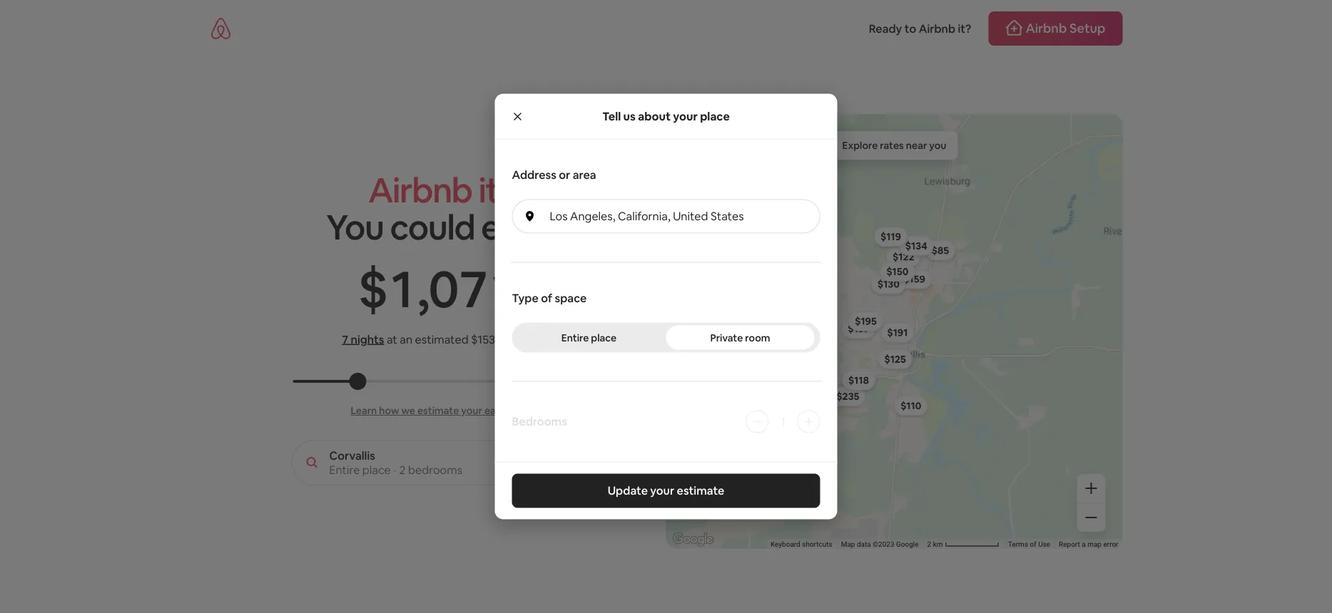 Task type: locate. For each thing, give the bounding box(es) containing it.
learn how we estimate your earnings button
[[351, 405, 525, 418]]

your left earnings at bottom
[[461, 405, 482, 418]]

$122
[[893, 251, 915, 264]]

0 horizontal spatial estimate
[[417, 405, 459, 418]]

2 vertical spatial your
[[650, 484, 675, 499]]

1 horizontal spatial 2
[[928, 541, 932, 549]]

2 right ·
[[399, 463, 406, 478]]

tell us about your place dialog
[[495, 94, 838, 520]]

2 left km
[[928, 541, 932, 549]]

map
[[1088, 541, 1102, 549]]

estimate
[[417, 405, 459, 418], [677, 484, 725, 499]]

of right 'type'
[[541, 291, 553, 306]]

1 horizontal spatial place
[[591, 332, 617, 344]]

$
[[358, 256, 387, 322]]

airbnb for airbnb setup
[[1026, 20, 1067, 37]]

learn how we estimate your earnings
[[351, 405, 525, 418]]

entire
[[562, 332, 589, 344], [329, 463, 360, 478]]

2
[[399, 463, 406, 478], [928, 541, 932, 549]]

how
[[379, 405, 399, 418]]

report a map error link
[[1059, 541, 1119, 549]]

your
[[673, 109, 698, 123], [461, 405, 482, 418], [650, 484, 675, 499]]

2 inside corvallis entire place · 2 bedrooms
[[399, 463, 406, 478]]

1 vertical spatial entire
[[329, 463, 360, 478]]

about
[[638, 109, 671, 123]]

zoom in image
[[1086, 483, 1097, 495]]

km
[[933, 541, 943, 549]]

1 vertical spatial your
[[461, 405, 482, 418]]

corvallis entire place · 2 bedrooms
[[329, 449, 463, 478]]

Entire place button
[[515, 326, 663, 350]]

of inside tell us about your place dialog
[[541, 291, 553, 306]]

0 vertical spatial entire
[[562, 332, 589, 344]]

2 vertical spatial place
[[362, 463, 391, 478]]

1 vertical spatial estimate
[[677, 484, 725, 499]]

7 left nights
[[342, 332, 348, 347]]

bedrooms group
[[512, 411, 820, 434]]

0 horizontal spatial 7
[[342, 332, 348, 347]]

estimate up google image
[[677, 484, 725, 499]]

a right $153
[[498, 332, 504, 347]]

bedrooms
[[512, 415, 567, 429]]

$234
[[884, 267, 908, 279]]

explore
[[843, 139, 878, 152]]

2 horizontal spatial airbnb
[[1026, 20, 1067, 37]]

$150
[[887, 266, 909, 278]]

you
[[326, 205, 384, 250]]

of left use
[[1030, 541, 1037, 549]]

$120 button
[[842, 369, 877, 389]]

estimate inside button
[[677, 484, 725, 499]]

0 horizontal spatial 2
[[399, 463, 406, 478]]

update your estimate
[[608, 484, 725, 499]]

$234 button
[[878, 263, 914, 283]]

$125 button
[[878, 350, 913, 370]]

1 horizontal spatial estimate
[[677, 484, 725, 499]]

of
[[541, 291, 553, 306], [1030, 541, 1037, 549]]

7 nights at an estimated $153 a night
[[342, 332, 534, 347]]

0 horizontal spatial entire
[[329, 463, 360, 478]]

explore rates near you
[[843, 139, 947, 152]]

your right "update"
[[650, 484, 675, 499]]

1 vertical spatial a
[[1082, 541, 1086, 549]]

terms of use
[[1009, 541, 1051, 549]]

option group
[[512, 323, 820, 353]]

angeles,
[[570, 209, 616, 224]]

entire place
[[562, 332, 617, 344]]

keyboard shortcuts
[[771, 541, 833, 549]]

0 horizontal spatial a
[[498, 332, 504, 347]]

estimate right we
[[417, 405, 459, 418]]

1 vertical spatial 2
[[928, 541, 932, 549]]

0 horizontal spatial of
[[541, 291, 553, 306]]

of for terms
[[1030, 541, 1037, 549]]

$191 button
[[881, 323, 915, 343]]

1 horizontal spatial 1
[[493, 256, 513, 322]]

0 vertical spatial 7
[[460, 256, 486, 322]]

airbnb
[[1026, 20, 1067, 37], [919, 21, 956, 36], [368, 168, 472, 213]]

$159 button
[[897, 269, 932, 289]]

$235
[[837, 390, 860, 403]]

2 horizontal spatial place
[[700, 109, 730, 123]]

$150 button
[[880, 262, 915, 282]]

address
[[512, 168, 557, 182]]

0 horizontal spatial place
[[362, 463, 391, 478]]

united
[[673, 209, 708, 224]]

entire down the space
[[562, 332, 589, 344]]

your right about
[[673, 109, 698, 123]]

room
[[745, 332, 771, 344]]

tell us about your place
[[603, 109, 730, 123]]

type of space
[[512, 291, 587, 306]]

place inside button
[[591, 332, 617, 344]]

los angeles, california, united states button
[[512, 199, 820, 234]]

place inside corvallis entire place · 2 bedrooms
[[362, 463, 391, 478]]

1 horizontal spatial airbnb
[[919, 21, 956, 36]]

ready to airbnb it?
[[869, 21, 972, 36]]

a left map
[[1082, 541, 1086, 549]]

private room
[[711, 332, 771, 344]]

0 vertical spatial 2
[[399, 463, 406, 478]]

1 horizontal spatial entire
[[562, 332, 589, 344]]

google
[[896, 541, 919, 549]]

0 horizontal spatial airbnb
[[368, 168, 472, 213]]

1 vertical spatial of
[[1030, 541, 1037, 549]]

entire left ·
[[329, 463, 360, 478]]

1 horizontal spatial of
[[1030, 541, 1037, 549]]

2 km button
[[923, 540, 1004, 550]]

7 right '0'
[[460, 256, 486, 322]]

1 inside bedrooms group
[[781, 415, 786, 429]]

it?
[[958, 21, 972, 36]]

tell
[[603, 109, 621, 123]]

option group containing entire place
[[512, 323, 820, 353]]

$235 button
[[830, 387, 866, 407]]

None range field
[[293, 380, 583, 383]]

1 vertical spatial place
[[591, 332, 617, 344]]

$120
[[848, 372, 870, 385]]

terms
[[1009, 541, 1029, 549]]

Private room button
[[666, 326, 815, 350]]

$134 button
[[899, 236, 934, 256]]

los angeles, california, united states
[[550, 209, 744, 224]]

2 inside 2 km button
[[928, 541, 932, 549]]

2 horizontal spatial 1
[[781, 415, 786, 429]]

$130 button
[[871, 274, 906, 294]]

$195
[[855, 315, 877, 328]]

earnings
[[485, 405, 525, 418]]

learn
[[351, 405, 377, 418]]

0 vertical spatial of
[[541, 291, 553, 306]]

option group inside tell us about your place dialog
[[512, 323, 820, 353]]

$118 button
[[842, 371, 876, 391]]

$153
[[471, 332, 495, 347]]

,
[[417, 256, 428, 322]]



Task type: describe. For each thing, give the bounding box(es) containing it.
setup
[[1070, 20, 1106, 37]]

shortcuts
[[802, 541, 833, 549]]

$191
[[887, 327, 908, 339]]

$125
[[885, 353, 906, 366]]

error
[[1104, 541, 1119, 549]]

$130 $159
[[878, 273, 926, 291]]

entire inside button
[[562, 332, 589, 344]]

rates
[[880, 139, 904, 152]]

1 vertical spatial 7
[[342, 332, 348, 347]]

$85 button
[[925, 241, 956, 261]]

address or area
[[512, 168, 596, 182]]

could
[[390, 205, 475, 250]]

$110 button
[[894, 396, 928, 416]]

or
[[559, 168, 571, 182]]

update
[[608, 484, 648, 499]]

estimated
[[415, 332, 469, 347]]

$137 button
[[842, 319, 876, 339]]

airbnb setup
[[1026, 20, 1106, 37]]

airbnb homepage image
[[209, 17, 232, 40]]

$130
[[878, 278, 900, 291]]

an
[[400, 332, 413, 347]]

report a map error
[[1059, 541, 1119, 549]]

0 vertical spatial your
[[673, 109, 698, 123]]

$122 button
[[886, 247, 921, 267]]

near
[[906, 139, 927, 152]]

1 horizontal spatial 7
[[460, 256, 486, 322]]

$119
[[881, 231, 902, 243]]

0 vertical spatial estimate
[[417, 405, 459, 418]]

private
[[711, 332, 743, 344]]

$110
[[901, 400, 922, 413]]

google image
[[670, 531, 717, 550]]

use
[[1039, 541, 1051, 549]]

us
[[624, 109, 636, 123]]

©2023
[[873, 541, 895, 549]]

0 vertical spatial place
[[700, 109, 730, 123]]

0 vertical spatial a
[[498, 332, 504, 347]]

zoom out image
[[1086, 512, 1097, 524]]

states
[[711, 209, 744, 224]]

los
[[550, 209, 568, 224]]

airbnb setup link
[[989, 11, 1123, 46]]

airbnb it.
[[368, 168, 507, 213]]

·
[[394, 463, 397, 478]]

2 km
[[928, 541, 945, 549]]

terms of use link
[[1009, 541, 1051, 549]]

your inside button
[[650, 484, 675, 499]]

nights
[[351, 332, 384, 347]]

0
[[428, 256, 458, 322]]

map
[[841, 541, 855, 549]]

we
[[401, 405, 415, 418]]

update your estimate button
[[512, 474, 820, 509]]

area
[[573, 168, 596, 182]]

$195 button
[[849, 312, 884, 332]]

$85
[[932, 244, 950, 257]]

it.
[[479, 168, 507, 213]]

ready
[[869, 21, 902, 36]]

0 horizontal spatial 1
[[392, 256, 412, 322]]

airbnb for airbnb it.
[[368, 168, 472, 213]]

$119 button
[[874, 227, 908, 247]]

report
[[1059, 541, 1080, 549]]

$235 $110
[[837, 390, 922, 413]]

7 nights button
[[342, 332, 384, 348]]

$137
[[848, 323, 870, 336]]

at
[[387, 332, 397, 347]]

$134
[[906, 240, 928, 253]]

california,
[[618, 209, 671, 224]]

$159
[[904, 273, 926, 286]]

you could earn
[[326, 205, 549, 250]]

of for type
[[541, 291, 553, 306]]

entire inside corvallis entire place · 2 bedrooms
[[329, 463, 360, 478]]

data
[[857, 541, 871, 549]]

night
[[507, 332, 534, 347]]

map data ©2023 google
[[841, 541, 919, 549]]

keyboard shortcuts button
[[771, 540, 833, 550]]

type
[[512, 291, 539, 306]]

$ 1 , 0 7 1
[[358, 256, 513, 322]]

earn
[[481, 205, 549, 250]]

bedrooms
[[408, 463, 463, 478]]

1 horizontal spatial a
[[1082, 541, 1086, 549]]

$118
[[849, 374, 869, 387]]

to
[[905, 21, 917, 36]]

explore rates near you button
[[831, 131, 958, 160]]

space
[[555, 291, 587, 306]]

map region
[[623, 96, 1172, 614]]



Task type: vqa. For each thing, say whether or not it's contained in the screenshot.
your to the bottom
yes



